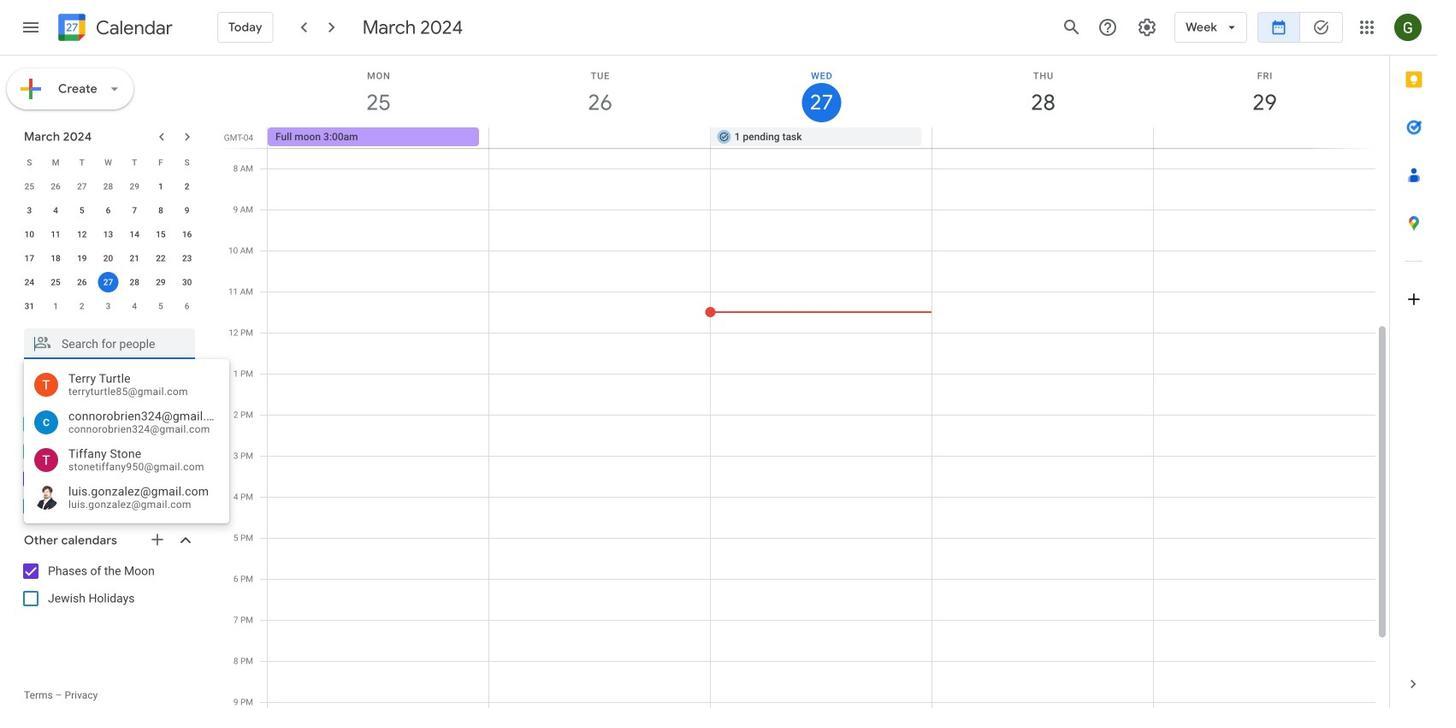 Task type: describe. For each thing, give the bounding box(es) containing it.
my calendars list
[[3, 411, 212, 520]]

february 27 element
[[72, 176, 92, 197]]

7 element
[[124, 200, 145, 221]]

8 element
[[150, 200, 171, 221]]

20 element
[[98, 248, 118, 269]]

february 25 element
[[19, 176, 40, 197]]

cell inside march 2024 grid
[[95, 270, 121, 294]]

Search for people text field
[[34, 329, 185, 359]]

calendar element
[[55, 10, 173, 48]]

24 element
[[19, 272, 40, 293]]

11 element
[[45, 224, 66, 245]]

april 1 element
[[45, 296, 66, 317]]

3 element
[[19, 200, 40, 221]]

2 element
[[177, 176, 197, 197]]

18 element
[[45, 248, 66, 269]]

april 6 element
[[177, 296, 197, 317]]

14 element
[[124, 224, 145, 245]]

february 29 element
[[124, 176, 145, 197]]

13 element
[[98, 224, 118, 245]]

17 element
[[19, 248, 40, 269]]

1 element
[[150, 176, 171, 197]]

27, today element
[[98, 272, 118, 293]]

5 element
[[72, 200, 92, 221]]



Task type: locate. For each thing, give the bounding box(es) containing it.
grid
[[219, 56, 1389, 708]]

9 element
[[177, 200, 197, 221]]

april 4 element
[[124, 296, 145, 317]]

add other calendars image
[[149, 531, 166, 548]]

cell
[[489, 127, 711, 148], [932, 127, 1153, 148], [1153, 127, 1375, 148], [95, 270, 121, 294]]

row
[[260, 127, 1389, 148], [16, 151, 200, 175], [16, 175, 200, 198], [16, 198, 200, 222], [16, 222, 200, 246], [16, 246, 200, 270], [16, 270, 200, 294], [16, 294, 200, 318]]

april 2 element
[[72, 296, 92, 317]]

28 element
[[124, 272, 145, 293]]

19 element
[[72, 248, 92, 269]]

22 element
[[150, 248, 171, 269]]

april 5 element
[[150, 296, 171, 317]]

None search field
[[0, 322, 212, 359]]

row group
[[16, 175, 200, 318]]

10 element
[[19, 224, 40, 245]]

march 2024 grid
[[16, 151, 200, 318]]

main drawer image
[[21, 17, 41, 38]]

21 element
[[124, 248, 145, 269]]

15 element
[[150, 224, 171, 245]]

16 element
[[177, 224, 197, 245]]

april 3 element
[[98, 296, 118, 317]]

12 element
[[72, 224, 92, 245]]

4 element
[[45, 200, 66, 221]]

list box
[[24, 366, 229, 517]]

other calendars list
[[3, 558, 212, 613]]

heading inside calendar element
[[92, 18, 173, 38]]

tab list
[[1390, 56, 1437, 660]]

6 element
[[98, 200, 118, 221]]

23 element
[[177, 248, 197, 269]]

30 element
[[177, 272, 197, 293]]

25 element
[[45, 272, 66, 293]]

26 element
[[72, 272, 92, 293]]

heading
[[92, 18, 173, 38]]

february 28 element
[[98, 176, 118, 197]]

31 element
[[19, 296, 40, 317]]

settings menu image
[[1137, 17, 1158, 38]]

february 26 element
[[45, 176, 66, 197]]

29 element
[[150, 272, 171, 293]]



Task type: vqa. For each thing, say whether or not it's contained in the screenshot.
availability to the bottom
no



